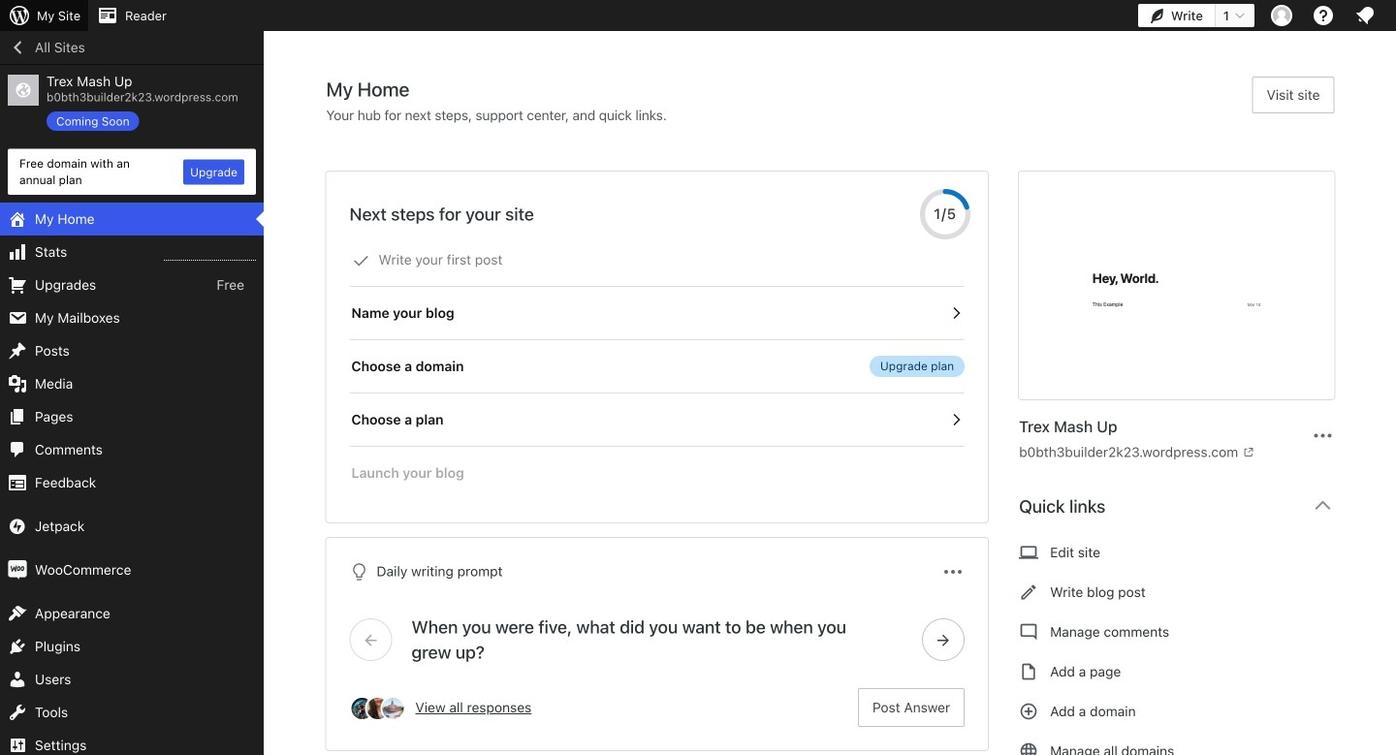Task type: describe. For each thing, give the bounding box(es) containing it.
laptop image
[[1020, 541, 1039, 565]]

show next prompt image
[[935, 631, 953, 649]]

task complete image
[[353, 252, 370, 270]]

answered users image
[[381, 696, 406, 722]]

2 task enabled image from the top
[[948, 411, 965, 429]]

manage your notifications image
[[1354, 4, 1377, 27]]

help image
[[1312, 4, 1336, 27]]

2 list item from the top
[[1388, 200, 1397, 291]]



Task type: locate. For each thing, give the bounding box(es) containing it.
mode_comment image
[[1020, 621, 1039, 644]]

1 vertical spatial task enabled image
[[948, 411, 965, 429]]

list item
[[1388, 99, 1397, 170], [1388, 200, 1397, 291], [1388, 291, 1397, 382], [1388, 382, 1397, 454]]

1 list item from the top
[[1388, 99, 1397, 170]]

answered users image
[[350, 696, 375, 722], [365, 696, 390, 722]]

2 answered users image from the left
[[365, 696, 390, 722]]

answered users image down show previous prompt image
[[365, 696, 390, 722]]

launchpad checklist element
[[350, 234, 965, 500]]

1 answered users image from the left
[[350, 696, 375, 722]]

3 list item from the top
[[1388, 291, 1397, 382]]

main content
[[326, 77, 1351, 756]]

task enabled image
[[948, 305, 965, 322], [948, 411, 965, 429]]

1 task enabled image from the top
[[948, 305, 965, 322]]

my profile image
[[1272, 5, 1293, 26]]

answered users image left answered users image
[[350, 696, 375, 722]]

1 vertical spatial img image
[[8, 561, 27, 580]]

progress bar
[[921, 189, 971, 240]]

img image
[[8, 517, 27, 536], [8, 561, 27, 580]]

toggle menu image
[[942, 561, 965, 584]]

1 img image from the top
[[8, 517, 27, 536]]

edit image
[[1020, 581, 1039, 604]]

0 vertical spatial img image
[[8, 517, 27, 536]]

4 list item from the top
[[1388, 382, 1397, 454]]

more options for site trex mash up image
[[1312, 424, 1335, 448]]

show previous prompt image
[[362, 631, 380, 649]]

insert_drive_file image
[[1020, 661, 1039, 684]]

2 img image from the top
[[8, 561, 27, 580]]

highest hourly views 0 image
[[164, 248, 256, 261]]

0 vertical spatial task enabled image
[[948, 305, 965, 322]]



